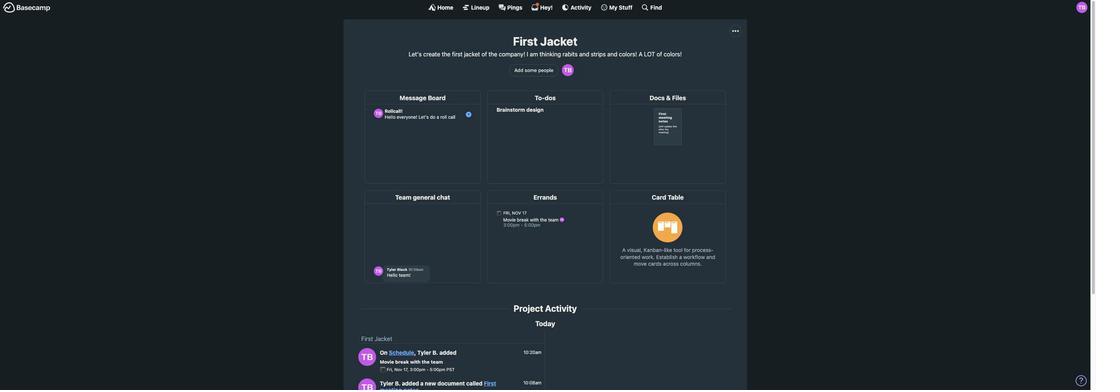 Task type: vqa. For each thing, say whether or not it's contained in the screenshot.
,
yes



Task type: describe. For each thing, give the bounding box(es) containing it.
called
[[466, 380, 483, 387]]

0 vertical spatial tyler black image
[[562, 64, 574, 76]]

jacket for first jacket let's create the first jacket of the company! i am thinking rabits and strips and colors! a lot of colors!
[[540, 34, 578, 48]]

-
[[427, 367, 429, 372]]

i
[[527, 51, 528, 58]]

jacket
[[464, 51, 480, 58]]

jacket for first jacket
[[375, 336, 392, 342]]

document
[[438, 380, 465, 387]]

fri,
[[387, 367, 393, 372]]

hey!
[[540, 4, 553, 11]]

on schedule ,       tyler b. added
[[380, 349, 457, 356]]

main element
[[0, 0, 1091, 14]]

am
[[530, 51, 538, 58]]

hey! button
[[532, 3, 553, 11]]

switch accounts image
[[3, 2, 50, 13]]

0 horizontal spatial added
[[402, 380, 419, 387]]

movie break with the team link
[[380, 359, 443, 365]]

5:00pm
[[430, 367, 446, 372]]

new
[[425, 380, 436, 387]]

10:08am
[[524, 380, 542, 386]]

with
[[410, 359, 421, 365]]

3:00pm
[[410, 367, 426, 372]]

2 and from the left
[[608, 51, 618, 58]]

create
[[423, 51, 440, 58]]

my stuff button
[[601, 4, 633, 11]]

company!
[[499, 51, 525, 58]]

0 vertical spatial b.
[[433, 349, 438, 356]]

pings
[[507, 4, 523, 11]]

today
[[536, 319, 555, 328]]

rabits
[[563, 51, 578, 58]]

notes
[[404, 387, 419, 390]]

my stuff
[[610, 4, 633, 11]]

2 of from the left
[[657, 51, 662, 58]]

first jacket
[[361, 336, 392, 342]]

thinking
[[540, 51, 561, 58]]

let's
[[409, 51, 422, 58]]

movie
[[380, 359, 394, 365]]

0 vertical spatial added
[[440, 349, 457, 356]]



Task type: locate. For each thing, give the bounding box(es) containing it.
home link
[[429, 4, 454, 11]]

a
[[639, 51, 643, 58]]

activity up today
[[545, 303, 577, 314]]

0 horizontal spatial colors!
[[619, 51, 637, 58]]

1 horizontal spatial colors!
[[664, 51, 682, 58]]

some
[[525, 67, 537, 73]]

my
[[610, 4, 618, 11]]

1 horizontal spatial added
[[440, 349, 457, 356]]

1 vertical spatial activity
[[545, 303, 577, 314]]

tyler black image left on at the left of page
[[358, 348, 376, 366]]

first for first jacket let's create the first jacket of the company! i am thinking rabits and strips and colors! a lot of colors!
[[513, 34, 538, 48]]

of
[[482, 51, 487, 58], [657, 51, 662, 58]]

tyler
[[418, 349, 431, 356], [380, 380, 394, 387]]

2 vertical spatial first
[[484, 380, 496, 387]]

pst
[[447, 367, 455, 372]]

2 horizontal spatial first
[[513, 34, 538, 48]]

1 vertical spatial tyler black image
[[358, 348, 376, 366]]

jacket
[[540, 34, 578, 48], [375, 336, 392, 342]]

home
[[438, 4, 454, 11]]

first
[[513, 34, 538, 48], [361, 336, 373, 342], [484, 380, 496, 387]]

1 horizontal spatial the
[[442, 51, 451, 58]]

pings button
[[499, 4, 523, 11]]

first jacket let's create the first jacket of the company! i am thinking rabits and strips and colors! a lot of colors!
[[409, 34, 682, 58]]

b. down nov
[[395, 380, 401, 387]]

1 vertical spatial jacket
[[375, 336, 392, 342]]

17,
[[404, 367, 409, 372]]

tyler right ,
[[418, 349, 431, 356]]

project
[[514, 303, 543, 314]]

10:08am element
[[524, 380, 542, 386]]

the
[[442, 51, 451, 58], [489, 51, 497, 58], [422, 359, 430, 365]]

colors!
[[619, 51, 637, 58], [664, 51, 682, 58]]

tyler black image
[[562, 64, 574, 76], [358, 348, 376, 366], [358, 378, 376, 390]]

find
[[651, 4, 662, 11]]

1 horizontal spatial b.
[[433, 349, 438, 356]]

1 horizontal spatial tyler
[[418, 349, 431, 356]]

1 horizontal spatial and
[[608, 51, 618, 58]]

nov
[[395, 367, 402, 372]]

movie break with the team fri, nov 17, 3:00pm -     5:00pm pst
[[380, 359, 455, 372]]

jacket inside first jacket let's create the first jacket of the company! i am thinking rabits and strips and colors! a lot of colors!
[[540, 34, 578, 48]]

1 vertical spatial added
[[402, 380, 419, 387]]

and left strips
[[579, 51, 590, 58]]

1 of from the left
[[482, 51, 487, 58]]

1 and from the left
[[579, 51, 590, 58]]

first jacket link
[[361, 336, 392, 342]]

0 vertical spatial activity
[[571, 4, 592, 11]]

on
[[380, 349, 388, 356]]

tyler black image down rabits
[[562, 64, 574, 76]]

tyler black image left meeting
[[358, 378, 376, 390]]

meeting
[[380, 387, 402, 390]]

b. up team at the left bottom
[[433, 349, 438, 356]]

the inside movie break with the team fri, nov 17, 3:00pm -     5:00pm pst
[[422, 359, 430, 365]]

tyler black image for first meeting notes
[[358, 378, 376, 390]]

first inside first jacket let's create the first jacket of the company! i am thinking rabits and strips and colors! a lot of colors!
[[513, 34, 538, 48]]

stuff
[[619, 4, 633, 11]]

activity inside main element
[[571, 4, 592, 11]]

of right jacket
[[482, 51, 487, 58]]

tyler black image
[[1077, 2, 1088, 13]]

people
[[538, 67, 554, 73]]

b.
[[433, 349, 438, 356], [395, 380, 401, 387]]

1 horizontal spatial of
[[657, 51, 662, 58]]

activity
[[571, 4, 592, 11], [545, 303, 577, 314]]

2 vertical spatial tyler black image
[[358, 378, 376, 390]]

0 vertical spatial first
[[513, 34, 538, 48]]

and right strips
[[608, 51, 618, 58]]

0 horizontal spatial jacket
[[375, 336, 392, 342]]

strips
[[591, 51, 606, 58]]

1 horizontal spatial first
[[484, 380, 496, 387]]

jacket up the thinking
[[540, 34, 578, 48]]

jacket up on at the left of page
[[375, 336, 392, 342]]

of right lot
[[657, 51, 662, 58]]

first
[[452, 51, 463, 58]]

first for first meeting notes
[[484, 380, 496, 387]]

1 horizontal spatial jacket
[[540, 34, 578, 48]]

tyler black image for schedule
[[358, 348, 376, 366]]

2 horizontal spatial the
[[489, 51, 497, 58]]

colors! right lot
[[664, 51, 682, 58]]

the left first in the top left of the page
[[442, 51, 451, 58]]

0 vertical spatial tyler
[[418, 349, 431, 356]]

and
[[579, 51, 590, 58], [608, 51, 618, 58]]

10:20am element
[[524, 350, 542, 355]]

the up - at the left
[[422, 359, 430, 365]]

1 vertical spatial tyler
[[380, 380, 394, 387]]

team
[[431, 359, 443, 365]]

added
[[440, 349, 457, 356], [402, 380, 419, 387]]

first meeting notes
[[380, 380, 496, 390]]

add some people
[[515, 67, 554, 73]]

schedule
[[389, 349, 414, 356]]

0 horizontal spatial and
[[579, 51, 590, 58]]

0 horizontal spatial of
[[482, 51, 487, 58]]

lineup link
[[462, 4, 490, 11]]

first for first jacket
[[361, 336, 373, 342]]

,
[[414, 349, 416, 356]]

1 colors! from the left
[[619, 51, 637, 58]]

0 vertical spatial jacket
[[540, 34, 578, 48]]

activity left my
[[571, 4, 592, 11]]

2 colors! from the left
[[664, 51, 682, 58]]

1 vertical spatial b.
[[395, 380, 401, 387]]

0 horizontal spatial b.
[[395, 380, 401, 387]]

schedule link
[[389, 349, 414, 356]]

0 horizontal spatial tyler
[[380, 380, 394, 387]]

10:20am
[[524, 350, 542, 355]]

tyler b. added a new document called
[[380, 380, 484, 387]]

break
[[395, 359, 409, 365]]

first meeting notes link
[[380, 380, 496, 390]]

first inside first meeting notes
[[484, 380, 496, 387]]

project activity
[[514, 303, 577, 314]]

0 horizontal spatial the
[[422, 359, 430, 365]]

lot
[[644, 51, 655, 58]]

find button
[[642, 4, 662, 11]]

added up team at the left bottom
[[440, 349, 457, 356]]

0 horizontal spatial first
[[361, 336, 373, 342]]

add
[[515, 67, 524, 73]]

1 vertical spatial first
[[361, 336, 373, 342]]

tyler down fri,
[[380, 380, 394, 387]]

lineup
[[471, 4, 490, 11]]

activity link
[[562, 4, 592, 11]]

add some people link
[[509, 64, 559, 76]]

colors! left a
[[619, 51, 637, 58]]

the left company!
[[489, 51, 497, 58]]

added left a
[[402, 380, 419, 387]]

a
[[421, 380, 424, 387]]



